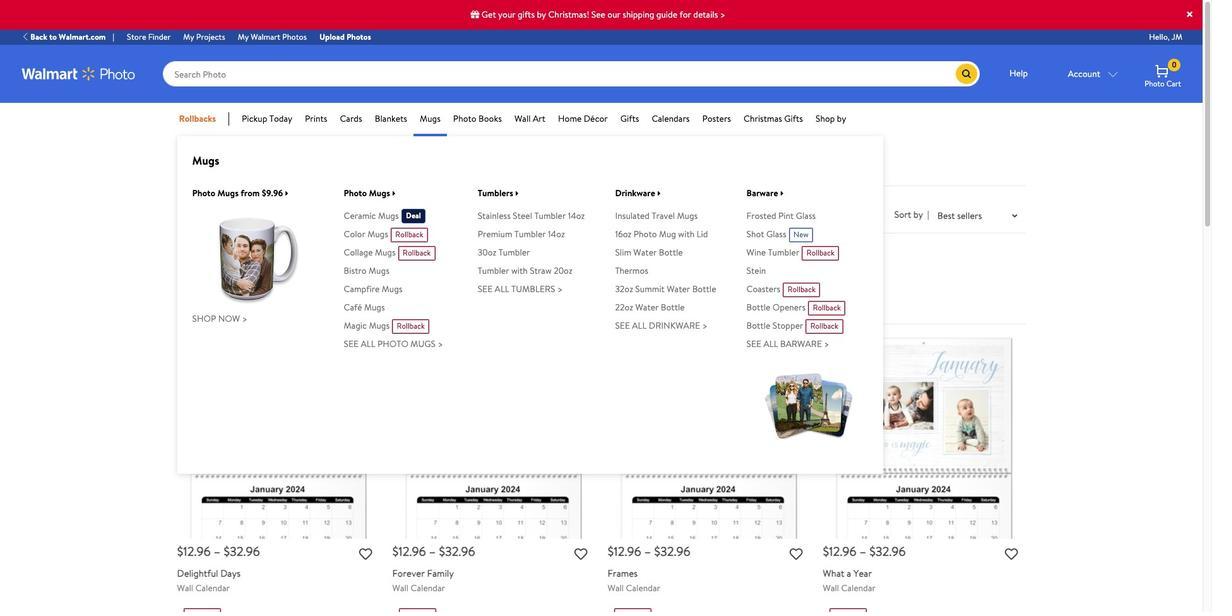 Task type: describe. For each thing, give the bounding box(es) containing it.
shop by link
[[816, 112, 846, 126]]

mug
[[659, 228, 676, 241]]

gifts link
[[620, 112, 639, 126]]

angle down image for type
[[371, 211, 376, 219]]

mugs inside insulated travel mugs 16oz photo mug with lid slim water bottle thermos 32oz summit water bottle 22oz water bottle see all drinkware >
[[677, 210, 698, 223]]

stainless steel tumbler 14oz premium tumbler 14oz 30oz tumbler tumbler with straw 20oz see all tumblers >
[[478, 210, 585, 296]]

photo cart
[[1145, 78, 1181, 89]]

$ 12 . 96 – $ 32 . 96 for forever
[[392, 543, 475, 560]]

32 for forever family
[[445, 543, 459, 560]]

pint
[[779, 210, 794, 223]]

photo books
[[453, 112, 502, 125]]

posters
[[702, 112, 731, 125]]

caret right image
[[516, 190, 519, 197]]

4 $ from the left
[[439, 543, 445, 560]]

color
[[344, 228, 365, 241]]

mugs up bistro mugs link
[[375, 247, 396, 259]]

see
[[592, 8, 606, 21]]

best sellers
[[938, 210, 982, 222]]

1 horizontal spatial calendars
[[247, 247, 295, 263]]

see all photo mugs > link
[[344, 338, 443, 351]]

delightful
[[177, 567, 218, 580]]

sort
[[895, 209, 912, 221]]

tumbler with straw 20oz link
[[478, 265, 573, 277]]

prints link
[[305, 112, 327, 126]]

color mugs link
[[344, 228, 388, 241]]

mugs up campfire mugs link
[[369, 265, 389, 277]]

straw
[[530, 265, 552, 277]]

blankets link
[[375, 112, 407, 126]]

shot glass link
[[747, 228, 787, 241]]

tumbler left the heart icon
[[534, 210, 566, 223]]

christmas
[[744, 112, 782, 125]]

clear
[[636, 207, 657, 220]]

1 96 from the left
[[197, 543, 211, 560]]

7 96 from the left
[[843, 543, 857, 560]]

2 vertical spatial water
[[635, 301, 659, 314]]

insulated
[[615, 210, 650, 223]]

1 vertical spatial calendars link
[[187, 154, 226, 167]]

all inside insulated travel mugs 16oz photo mug with lid slim water bottle thermos 32oz summit water bottle 22oz water bottle see all drinkware >
[[632, 320, 647, 332]]

rollback for forever
[[403, 334, 431, 345]]

premium tumbler 14oz link
[[478, 228, 565, 241]]

frosted pint glass link
[[747, 210, 816, 223]]

favorite this design image for forever family
[[574, 549, 588, 562]]

wall inside frames wall calendar
[[608, 582, 624, 595]]

6 . from the left
[[674, 543, 677, 560]]

stein
[[747, 265, 766, 277]]

calendar inside what a year wall calendar
[[841, 582, 876, 595]]

5 $ from the left
[[608, 543, 614, 560]]

$ 12 . 96 – $ 32 . 96 for what
[[823, 543, 906, 560]]

clear all link
[[636, 207, 668, 221]]

get your gifts by christmas! see our shipping guide for details >
[[479, 8, 726, 21]]

16oz photo mug with lid link
[[615, 228, 708, 241]]

tumblers link
[[478, 187, 519, 199]]

sellers
[[957, 210, 982, 222]]

frames
[[608, 567, 638, 580]]

all
[[659, 207, 668, 220]]

themes
[[433, 209, 464, 221]]

photo mugs image
[[192, 210, 314, 308]]

photo for photo books
[[453, 112, 477, 125]]

travel
[[652, 210, 675, 223]]

mugs up photo
[[369, 320, 390, 332]]

with inside insulated travel mugs 16oz photo mug with lid slim water bottle thermos 32oz summit water bottle 22oz water bottle see all drinkware >
[[678, 228, 695, 241]]

32 for what a year
[[876, 543, 889, 560]]

tumbler down 30oz
[[478, 265, 509, 277]]

Search Personalized Calendars search field
[[182, 267, 522, 299]]

tumbler down stainless steel tumbler 14oz 'link'
[[514, 228, 546, 241]]

delightful days wall calendar
[[177, 567, 241, 595]]

now
[[218, 313, 240, 325]]

design
[[404, 209, 431, 221]]

shop
[[816, 112, 835, 125]]

angle down image for best sellers
[[1012, 213, 1018, 221]]

1 photos from the left
[[282, 31, 307, 42]]

calendar inside forever family wall calendar
[[411, 582, 445, 595]]

shop now > link
[[192, 313, 248, 325]]

wine
[[747, 247, 766, 259]]

rollbacks link
[[179, 112, 229, 126]]

32 for frames
[[660, 543, 674, 560]]

gift image
[[471, 10, 479, 19]]

0 vertical spatial water
[[634, 247, 657, 259]]

lid
[[697, 228, 708, 241]]

posters link
[[702, 112, 731, 126]]

calendar inside delightful days wall calendar
[[195, 582, 230, 595]]

mugs up ceramic mugs link
[[369, 187, 390, 199]]

all inside ceramic mugs color mugs collage mugs bistro mugs campfire mugs café mugs magic mugs see all photo mugs >
[[361, 338, 375, 351]]

12 for forever
[[399, 543, 409, 560]]

insulated travel mugs link
[[615, 210, 698, 223]]

rollback for what
[[834, 334, 862, 345]]

angle down image for design
[[480, 211, 485, 219]]

| inside sort-select element
[[928, 209, 929, 221]]

drinkware
[[615, 187, 655, 199]]

details
[[693, 8, 718, 21]]

7 $ from the left
[[823, 543, 829, 560]]

my for my walmart photos
[[238, 31, 249, 42]]

– for delightful
[[214, 543, 221, 560]]

photo for photo mugs
[[344, 187, 367, 199]]

hello,
[[1149, 31, 1170, 42]]

color
[[513, 209, 536, 221]]

×
[[1186, 3, 1195, 25]]

0 horizontal spatial |
[[113, 31, 114, 42]]

all filters (1)
[[202, 209, 251, 221]]

0 vertical spatial calendars
[[652, 112, 690, 125]]

magic
[[344, 320, 367, 332]]

tumblers
[[478, 187, 513, 199]]

collage mugs link
[[344, 247, 396, 259]]

pickup today link
[[242, 112, 292, 126]]

– for what
[[860, 543, 867, 560]]

best sellers button
[[929, 203, 1026, 228]]

my for my projects
[[183, 31, 194, 42]]

16oz
[[615, 228, 632, 241]]

> right details
[[720, 8, 726, 21]]

(1) for design themes (1)
[[466, 209, 475, 221]]

mugs right campfire
[[382, 283, 403, 296]]

jm
[[1172, 31, 1183, 42]]

tumbler down the "premium tumbler 14oz" link
[[499, 247, 530, 259]]

family
[[427, 567, 454, 580]]

home décor link
[[558, 112, 608, 126]]

favorite this design image for frames
[[790, 549, 803, 562]]

campfire
[[344, 283, 380, 296]]

help link
[[997, 61, 1041, 87]]

wall inside delightful days wall calendar
[[177, 582, 193, 595]]

insulated travel mugs 16oz photo mug with lid slim water bottle thermos 32oz summit water bottle 22oz water bottle see all drinkware >
[[615, 210, 716, 332]]

8 $ from the left
[[870, 543, 876, 560]]

30oz tumbler link
[[478, 247, 530, 259]]

– for frames
[[644, 543, 651, 560]]

sort by |
[[895, 209, 929, 221]]

2 96 from the left
[[246, 543, 260, 560]]

photo mugs from $9.96
[[192, 187, 283, 199]]

all inside frosted pint glass shot glass wine tumbler stein coasters bottle openers bottle stopper see all barware >
[[764, 338, 778, 351]]

1 vertical spatial calendars
[[187, 154, 226, 167]]

personalized
[[182, 247, 244, 263]]

barware link
[[747, 187, 784, 199]]

my walmart photos
[[238, 31, 307, 42]]

3 . from the left
[[409, 543, 412, 560]]

caret right image for photo mugs
[[393, 190, 396, 197]]

4 96 from the left
[[461, 543, 475, 560]]

mugs down campfire mugs link
[[364, 301, 385, 314]]

steel
[[513, 210, 532, 223]]

12 for frames
[[614, 543, 625, 560]]

shop
[[192, 313, 216, 325]]

calendar inside frames wall calendar
[[626, 582, 660, 595]]

tumbler inside frosted pint glass shot glass wine tumbler stein coasters bottle openers bottle stopper see all barware >
[[768, 247, 800, 259]]

with inside stainless steel tumbler 14oz premium tumbler 14oz 30oz tumbler tumbler with straw 20oz see all tumblers >
[[511, 265, 528, 277]]

filters
[[215, 209, 240, 221]]

my projects
[[183, 31, 225, 42]]



Task type: locate. For each thing, give the bounding box(es) containing it.
2 – from the left
[[429, 543, 436, 560]]

walmart.com
[[59, 31, 106, 42]]

my left walmart
[[238, 31, 249, 42]]

2 photos from the left
[[347, 31, 371, 42]]

photo inside "link"
[[453, 112, 477, 125]]

christmas gifts link
[[744, 112, 803, 126]]

32oz
[[615, 283, 633, 296]]

2 gifts from the left
[[784, 112, 803, 125]]

1 horizontal spatial angle down image
[[1012, 213, 1018, 221]]

30oz
[[478, 247, 496, 259]]

8 . from the left
[[889, 543, 892, 560]]

photo books link
[[453, 112, 502, 126]]

$ 12 . 96 – $ 32 . 96 up the family
[[392, 543, 475, 560]]

1 horizontal spatial by
[[837, 112, 846, 125]]

store
[[127, 31, 146, 42]]

1 vertical spatial |
[[928, 209, 929, 221]]

best
[[938, 210, 955, 222]]

3 – from the left
[[644, 543, 651, 560]]

summit
[[635, 283, 665, 296]]

photo
[[378, 338, 409, 351]]

favorite this design image
[[359, 549, 372, 562]]

$ up year
[[870, 543, 876, 560]]

$ up the family
[[439, 543, 445, 560]]

favorite this design image
[[574, 549, 588, 562], [790, 549, 803, 562], [1005, 549, 1018, 562]]

water right slim
[[634, 247, 657, 259]]

$ 12 . 96 – $ 32 . 96 up frames wall calendar
[[608, 543, 691, 560]]

3 32 from the left
[[660, 543, 674, 560]]

4 32 from the left
[[876, 543, 889, 560]]

3 caret right image from the left
[[658, 190, 661, 197]]

frames wall calendar
[[608, 567, 660, 595]]

1 vertical spatial by
[[837, 112, 846, 125]]

all down "tumbler with straw 20oz" link
[[495, 283, 509, 296]]

0 horizontal spatial calendars
[[187, 154, 226, 167]]

finder
[[148, 31, 171, 42]]

32 for delightful days
[[230, 543, 243, 560]]

1 gifts from the left
[[620, 112, 639, 125]]

angle down image for color
[[541, 211, 546, 219]]

gifts right christmas
[[784, 112, 803, 125]]

2 12 from the left
[[399, 543, 409, 560]]

café mugs link
[[344, 301, 385, 314]]

magnifying glass image
[[961, 68, 973, 80]]

favorite this design image for what a year
[[1005, 549, 1018, 562]]

2 (1) from the left
[[466, 209, 475, 221]]

8 96 from the left
[[892, 543, 906, 560]]

0 horizontal spatial rollback
[[403, 334, 431, 345]]

wall down delightful
[[177, 582, 193, 595]]

bottle stopper link
[[747, 320, 803, 332]]

shop by
[[816, 112, 846, 125]]

all
[[495, 283, 509, 296], [632, 320, 647, 332], [361, 338, 375, 351], [764, 338, 778, 351]]

calendar
[[195, 582, 230, 595], [411, 582, 445, 595], [626, 582, 660, 595], [841, 582, 876, 595]]

photo up all
[[192, 187, 215, 199]]

$ up what
[[823, 543, 829, 560]]

angle down image inside type button
[[371, 211, 376, 219]]

photos right walmart
[[282, 31, 307, 42]]

see all tumblers > link
[[478, 283, 563, 296]]

$ 12 . 96 – $ 32 . 96 up year
[[823, 543, 906, 560]]

type button
[[337, 206, 386, 225]]

1 . from the left
[[194, 543, 197, 560]]

5 . from the left
[[625, 543, 627, 560]]

3 96 from the left
[[412, 543, 426, 560]]

2 my from the left
[[238, 31, 249, 42]]

calendar down the family
[[411, 582, 445, 595]]

water down the summit
[[635, 301, 659, 314]]

(1) right themes
[[466, 209, 475, 221]]

× link
[[1186, 3, 1195, 25]]

angle down image right type at top left
[[371, 211, 376, 219]]

see inside stainless steel tumbler 14oz premium tumbler 14oz 30oz tumbler tumbler with straw 20oz see all tumblers >
[[478, 283, 493, 296]]

0 horizontal spatial calendars link
[[187, 154, 226, 167]]

get
[[482, 8, 496, 21]]

$ 12 . 96 – $ 32 . 96 for delightful
[[177, 543, 260, 560]]

> right mugs
[[438, 338, 443, 351]]

bistro mugs link
[[344, 265, 389, 277]]

all inside stainless steel tumbler 14oz premium tumbler 14oz 30oz tumbler tumbler with straw 20oz see all tumblers >
[[495, 283, 509, 296]]

stopper
[[773, 320, 803, 332]]

home
[[558, 112, 582, 125]]

0 vertical spatial 14oz
[[568, 210, 585, 223]]

prints
[[305, 112, 327, 125]]

> right 'now'
[[242, 313, 248, 325]]

0 horizontal spatial gifts
[[620, 112, 639, 125]]

christmas gifts
[[744, 112, 803, 125]]

mugs right ceramic
[[378, 210, 399, 223]]

caret right image inside drinkware link
[[658, 190, 661, 197]]

2 rollback from the left
[[834, 334, 862, 345]]

12 up delightful
[[183, 543, 194, 560]]

32
[[230, 543, 243, 560], [445, 543, 459, 560], [660, 543, 674, 560], [876, 543, 889, 560]]

4 $ 12 . 96 – $ 32 . 96 from the left
[[823, 543, 906, 560]]

1 horizontal spatial rollback
[[834, 334, 862, 345]]

1 favorite this design image from the left
[[574, 549, 588, 562]]

14oz right color button
[[568, 210, 585, 223]]

photo up type at top left
[[344, 187, 367, 199]]

what a year wall calendar
[[823, 567, 876, 595]]

mugs link
[[420, 112, 441, 126]]

calendars down 'rollbacks' link
[[187, 154, 226, 167]]

> right drinkware
[[702, 320, 708, 332]]

design themes (1)
[[404, 209, 475, 221]]

2 vertical spatial calendars
[[247, 247, 295, 263]]

angle down image
[[480, 211, 485, 219], [541, 211, 546, 219]]

café
[[344, 301, 362, 314]]

3 12 from the left
[[614, 543, 625, 560]]

1 vertical spatial with
[[511, 265, 528, 277]]

0 horizontal spatial 14oz
[[548, 228, 565, 241]]

12 up forever
[[399, 543, 409, 560]]

caret right image right photo mugs
[[393, 190, 396, 197]]

– up the days
[[214, 543, 221, 560]]

see down 30oz
[[478, 283, 493, 296]]

caret right image right barware at the right top of page
[[781, 190, 784, 197]]

1 $ 12 . 96 – $ 32 . 96 from the left
[[177, 543, 260, 560]]

drinkware link
[[615, 187, 661, 199]]

ceramic mugs color mugs collage mugs bistro mugs campfire mugs café mugs magic mugs see all photo mugs >
[[344, 210, 443, 351]]

frosted
[[747, 210, 776, 223]]

(1) for all filters (1)
[[242, 209, 251, 221]]

premium
[[478, 228, 512, 241]]

caret right image inside barware "link"
[[781, 190, 784, 197]]

–
[[214, 543, 221, 560], [429, 543, 436, 560], [644, 543, 651, 560], [860, 543, 867, 560]]

angle down image inside "best sellers" button
[[1012, 213, 1018, 221]]

1 horizontal spatial favorite this design image
[[790, 549, 803, 562]]

slim
[[615, 247, 631, 259]]

2 $ from the left
[[224, 543, 230, 560]]

1 vertical spatial water
[[667, 283, 690, 296]]

2 caret right image from the left
[[393, 190, 396, 197]]

photo left books
[[453, 112, 477, 125]]

1 horizontal spatial photos
[[347, 31, 371, 42]]

1 (1) from the left
[[242, 209, 251, 221]]

1 vertical spatial glass
[[767, 228, 787, 241]]

0 horizontal spatial glass
[[767, 228, 787, 241]]

$ 12 . 96 – $ 32 . 96 for frames
[[608, 543, 691, 560]]

$ up frames
[[608, 543, 614, 560]]

by for shop by
[[837, 112, 846, 125]]

heart image
[[573, 211, 581, 219]]

$ 12 . 96 – $ 32 . 96
[[177, 543, 260, 560], [392, 543, 475, 560], [608, 543, 691, 560], [823, 543, 906, 560]]

3 $ from the left
[[392, 543, 399, 560]]

1 my from the left
[[183, 31, 194, 42]]

7 . from the left
[[840, 543, 843, 560]]

see down magic
[[344, 338, 359, 351]]

caret right image for drinkware
[[658, 190, 661, 197]]

caret right image inside photo mugs from $9.96 link
[[286, 190, 288, 197]]

by right shop
[[837, 112, 846, 125]]

2 . from the left
[[243, 543, 246, 560]]

frosted pint glass shot glass wine tumbler stein coasters bottle openers bottle stopper see all barware >
[[747, 210, 830, 351]]

mugs down ceramic mugs link
[[368, 228, 388, 241]]

14oz down stainless steel tumbler 14oz 'link'
[[548, 228, 565, 241]]

calendars link down 'rollbacks' link
[[187, 154, 226, 167]]

1 horizontal spatial angle down image
[[541, 211, 546, 219]]

photo inside insulated travel mugs 16oz photo mug with lid slim water bottle thermos 32oz summit water bottle 22oz water bottle see all drinkware >
[[634, 228, 657, 241]]

gifts inside christmas gifts link
[[784, 112, 803, 125]]

2 horizontal spatial calendars
[[652, 112, 690, 125]]

2 angle down image from the left
[[541, 211, 546, 219]]

type
[[347, 209, 366, 221]]

1 angle down image from the left
[[480, 211, 485, 219]]

wall
[[515, 112, 531, 125], [177, 582, 193, 595], [392, 582, 409, 595], [608, 582, 624, 595], [823, 582, 839, 595]]

wall inside what a year wall calendar
[[823, 582, 839, 595]]

0 horizontal spatial with
[[511, 265, 528, 277]]

see inside ceramic mugs color mugs collage mugs bistro mugs campfire mugs café mugs magic mugs see all photo mugs >
[[344, 338, 359, 351]]

12 for what
[[829, 543, 840, 560]]

all down 22oz water bottle link on the right
[[632, 320, 647, 332]]

0 horizontal spatial (1)
[[242, 209, 251, 221]]

1 horizontal spatial gifts
[[784, 112, 803, 125]]

glass up wine tumbler link
[[767, 228, 787, 241]]

0 horizontal spatial angle down image
[[371, 211, 376, 219]]

1 vertical spatial 14oz
[[548, 228, 565, 241]]

photo up 'slim water bottle' link
[[634, 228, 657, 241]]

by right sort
[[914, 209, 923, 221]]

wall down frames
[[608, 582, 624, 595]]

wall down forever
[[392, 582, 409, 595]]

| left store at left
[[113, 31, 114, 42]]

cart
[[1167, 78, 1181, 89]]

2 horizontal spatial by
[[914, 209, 923, 221]]

mugs down 'rollbacks' link
[[192, 153, 219, 169]]

0 vertical spatial |
[[113, 31, 114, 42]]

2 horizontal spatial favorite this design image
[[1005, 549, 1018, 562]]

0 horizontal spatial favorite this design image
[[574, 549, 588, 562]]

caret right image inside photo mugs link
[[393, 190, 396, 197]]

$ up forever
[[392, 543, 399, 560]]

water right the summit
[[667, 283, 690, 296]]

| left best
[[928, 209, 929, 221]]

caret right image
[[286, 190, 288, 197], [393, 190, 396, 197], [658, 190, 661, 197], [781, 190, 784, 197]]

gifts right décor
[[620, 112, 639, 125]]

all
[[202, 209, 213, 221]]

4 12 from the left
[[829, 543, 840, 560]]

projects
[[196, 31, 225, 42]]

0 horizontal spatial angle down image
[[480, 211, 485, 219]]

coasters link
[[747, 283, 781, 296]]

glass
[[796, 210, 816, 223], [767, 228, 787, 241]]

1 horizontal spatial with
[[678, 228, 695, 241]]

1 horizontal spatial (1)
[[466, 209, 475, 221]]

wall left 'art'
[[515, 112, 531, 125]]

1 horizontal spatial my
[[238, 31, 249, 42]]

see inside frosted pint glass shot glass wine tumbler stein coasters bottle openers bottle stopper see all barware >
[[747, 338, 762, 351]]

photo mugs from $9.96 link
[[192, 187, 288, 199]]

upload photos link
[[313, 31, 378, 44]]

5 96 from the left
[[627, 543, 641, 560]]

(1) right filters
[[242, 209, 251, 221]]

with up the see all tumblers > link
[[511, 265, 528, 277]]

store finder link
[[121, 31, 177, 44]]

> inside insulated travel mugs 16oz photo mug with lid slim water bottle thermos 32oz summit water bottle 22oz water bottle see all drinkware >
[[702, 320, 708, 332]]

photo for photo cart
[[1145, 78, 1165, 89]]

– for forever
[[429, 543, 436, 560]]

today
[[269, 112, 292, 125]]

4 caret right image from the left
[[781, 190, 784, 197]]

1 12 from the left
[[183, 543, 194, 560]]

– up the family
[[429, 543, 436, 560]]

$ up the days
[[224, 543, 230, 560]]

home décor
[[558, 112, 608, 125]]

personalized calendars (13)
[[182, 247, 316, 263]]

calendars
[[652, 112, 690, 125], [187, 154, 226, 167], [247, 247, 295, 263]]

3 favorite this design image from the left
[[1005, 549, 1018, 562]]

angle down image
[[371, 211, 376, 219], [1012, 213, 1018, 221]]

all down magic mugs link
[[361, 338, 375, 351]]

1 horizontal spatial |
[[928, 209, 929, 221]]

tumbler down shot glass link
[[768, 247, 800, 259]]

angle down image inside color button
[[541, 211, 546, 219]]

12 up frames
[[614, 543, 625, 560]]

walmart
[[251, 31, 280, 42]]

1 horizontal spatial glass
[[796, 210, 816, 223]]

22oz water bottle link
[[615, 301, 685, 314]]

back to walmart.com |
[[30, 31, 114, 42]]

4 calendar from the left
[[841, 582, 876, 595]]

2 calendar from the left
[[411, 582, 445, 595]]

– up year
[[860, 543, 867, 560]]

see inside insulated travel mugs 16oz photo mug with lid slim water bottle thermos 32oz summit water bottle 22oz water bottle see all drinkware >
[[615, 320, 630, 332]]

photo for photo mugs from $9.96
[[192, 187, 215, 199]]

my left projects
[[183, 31, 194, 42]]

$ 12 . 96 – $ 32 . 96 up the days
[[177, 543, 260, 560]]

angle down image right sellers
[[1012, 213, 1018, 221]]

caret right image up all in the right top of the page
[[658, 190, 661, 197]]

calendars link right gifts link
[[652, 112, 690, 126]]

> inside frosted pint glass shot glass wine tumbler stein coasters bottle openers bottle stopper see all barware >
[[824, 338, 830, 351]]

> inside ceramic mugs color mugs collage mugs bistro mugs campfire mugs café mugs magic mugs see all photo mugs >
[[438, 338, 443, 351]]

barware image image
[[747, 356, 868, 454]]

see down 22oz
[[615, 320, 630, 332]]

0 vertical spatial by
[[537, 8, 546, 21]]

mugs up the 'lid'
[[677, 210, 698, 223]]

2 32 from the left
[[445, 543, 459, 560]]

stainless steel tumbler 14oz link
[[478, 210, 585, 223]]

2 $ 12 . 96 – $ 32 . 96 from the left
[[392, 543, 475, 560]]

2 favorite this design image from the left
[[790, 549, 803, 562]]

3 $ 12 . 96 – $ 32 . 96 from the left
[[608, 543, 691, 560]]

0 horizontal spatial my
[[183, 31, 194, 42]]

by for sort by |
[[914, 209, 923, 221]]

by inside sort-select element
[[914, 209, 923, 221]]

calendar down frames
[[626, 582, 660, 595]]

$ up delightful
[[177, 543, 183, 560]]

>
[[720, 8, 726, 21], [557, 283, 563, 296], [242, 313, 248, 325], [702, 320, 708, 332], [438, 338, 443, 351], [824, 338, 830, 351]]

photos right upload
[[347, 31, 371, 42]]

angle down image up premium
[[480, 211, 485, 219]]

1 rollback from the left
[[403, 334, 431, 345]]

1 – from the left
[[214, 543, 221, 560]]

1 horizontal spatial 14oz
[[568, 210, 585, 223]]

gifts
[[518, 8, 535, 21]]

barware
[[747, 187, 778, 199]]

12 up what
[[829, 543, 840, 560]]

Search Photo text field
[[163, 61, 956, 87]]

glass right pint
[[796, 210, 816, 223]]

wall down what
[[823, 582, 839, 595]]

sort-select element
[[895, 209, 929, 222]]

my projects link
[[177, 31, 232, 44]]

caret right image for photo mugs from $9.96
[[286, 190, 288, 197]]

1 32 from the left
[[230, 543, 243, 560]]

blankets
[[375, 112, 407, 125]]

guide
[[657, 8, 678, 21]]

caret right image for barware
[[781, 190, 784, 197]]

pickup
[[242, 112, 267, 125]]

calendar down year
[[841, 582, 876, 595]]

caret right image right $9.96
[[286, 190, 288, 197]]

angle down image right color
[[541, 211, 546, 219]]

mugs right blankets
[[420, 112, 441, 125]]

calendars left "(13)"
[[247, 247, 295, 263]]

mugs up filters
[[218, 187, 239, 199]]

0 horizontal spatial by
[[537, 8, 546, 21]]

upload
[[319, 31, 345, 42]]

> right barware
[[824, 338, 830, 351]]

$ up frames wall calendar
[[654, 543, 660, 560]]

with left the 'lid'
[[678, 228, 695, 241]]

slim water bottle link
[[615, 247, 683, 259]]

4 . from the left
[[459, 543, 461, 560]]

– up frames wall calendar
[[644, 543, 651, 560]]

see down bottle stopper link
[[747, 338, 762, 351]]

calendars right gifts link
[[652, 112, 690, 125]]

0 vertical spatial with
[[678, 228, 695, 241]]

1 caret right image from the left
[[286, 190, 288, 197]]

pickup today
[[242, 112, 292, 125]]

96
[[197, 543, 211, 560], [246, 543, 260, 560], [412, 543, 426, 560], [461, 543, 475, 560], [627, 543, 641, 560], [677, 543, 691, 560], [843, 543, 857, 560], [892, 543, 906, 560]]

forever family wall calendar
[[392, 567, 454, 595]]

6 96 from the left
[[677, 543, 691, 560]]

> down 20oz
[[557, 283, 563, 296]]

wall inside forever family wall calendar
[[392, 582, 409, 595]]

shipping
[[623, 8, 654, 21]]

12 for delightful
[[183, 543, 194, 560]]

1 $ from the left
[[177, 543, 183, 560]]

books
[[479, 112, 502, 125]]

by right gifts
[[537, 8, 546, 21]]

0 vertical spatial glass
[[796, 210, 816, 223]]

20oz
[[554, 265, 573, 277]]

stein link
[[747, 265, 766, 277]]

back
[[30, 31, 47, 42]]

clear all
[[636, 207, 668, 220]]

0 horizontal spatial photos
[[282, 31, 307, 42]]

0 vertical spatial calendars link
[[652, 112, 690, 126]]

forever
[[392, 567, 425, 580]]

1 horizontal spatial calendars link
[[652, 112, 690, 126]]

back arrow image
[[21, 32, 30, 41]]

2 vertical spatial by
[[914, 209, 923, 221]]

calendar down delightful
[[195, 582, 230, 595]]

6 $ from the left
[[654, 543, 660, 560]]

gifts
[[620, 112, 639, 125], [784, 112, 803, 125]]

photo left cart
[[1145, 78, 1165, 89]]

4 – from the left
[[860, 543, 867, 560]]

campfire mugs link
[[344, 283, 403, 296]]

our
[[608, 8, 621, 21]]

> inside stainless steel tumbler 14oz premium tumbler 14oz 30oz tumbler tumbler with straw 20oz see all tumblers >
[[557, 283, 563, 296]]

all down bottle stopper link
[[764, 338, 778, 351]]

3 calendar from the left
[[626, 582, 660, 595]]

1 calendar from the left
[[195, 582, 230, 595]]



Task type: vqa. For each thing, say whether or not it's contained in the screenshot.
caret right icon to the right
yes



